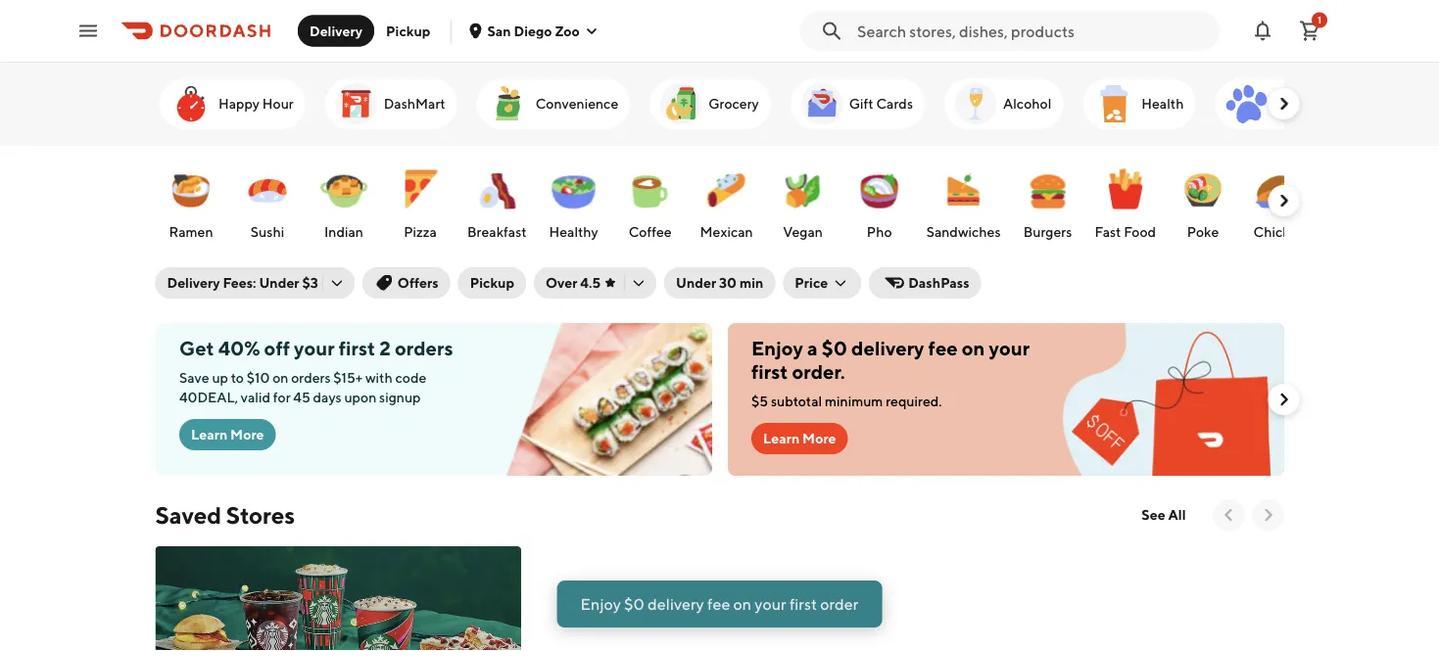 Task type: locate. For each thing, give the bounding box(es) containing it.
0 vertical spatial delivery
[[851, 337, 924, 360]]

over 4.5 button
[[534, 267, 657, 299]]

learn
[[191, 427, 227, 443], [763, 431, 799, 447]]

learn more down subtotal
[[763, 431, 836, 447]]

$0 inside enjoy a $0 delivery fee on your first order. $5 subtotal minimum required.
[[821, 337, 847, 360]]

open menu image
[[76, 19, 100, 43]]

notification bell image
[[1251, 19, 1275, 43]]

delivery inside button
[[310, 23, 363, 39]]

0 vertical spatial next button of carousel image
[[1274, 94, 1294, 114]]

first
[[338, 337, 375, 360], [751, 361, 788, 384], [790, 595, 817, 614]]

orders up 45
[[291, 370, 330, 386]]

enjoy
[[751, 337, 803, 360], [581, 595, 621, 614]]

1 horizontal spatial learn more button
[[751, 423, 848, 455]]

pickup down "breakfast"
[[470, 275, 514, 291]]

dashpass
[[908, 275, 970, 291]]

2 vertical spatial first
[[790, 595, 817, 614]]

pets
[[1274, 96, 1301, 112]]

your inside enjoy a $0 delivery fee on your first order. $5 subtotal minimum required.
[[989, 337, 1029, 360]]

1 vertical spatial delivery
[[648, 595, 704, 614]]

0 vertical spatial pickup
[[386, 23, 431, 39]]

2 vertical spatial on
[[733, 595, 752, 614]]

1 horizontal spatial delivery
[[310, 23, 363, 39]]

2 horizontal spatial on
[[961, 337, 985, 360]]

1 horizontal spatial first
[[751, 361, 788, 384]]

order.
[[792, 361, 845, 384]]

enjoy inside enjoy a $0 delivery fee on your first order. $5 subtotal minimum required.
[[751, 337, 803, 360]]

delivery left fees:
[[167, 275, 220, 291]]

1 horizontal spatial fee
[[928, 337, 957, 360]]

learn down 40deal,
[[191, 427, 227, 443]]

days
[[313, 389, 341, 406]]

$0
[[821, 337, 847, 360], [624, 595, 645, 614]]

sushi
[[250, 224, 284, 240]]

fee inside enjoy a $0 delivery fee on your first order. $5 subtotal minimum required.
[[928, 337, 957, 360]]

0 vertical spatial first
[[338, 337, 375, 360]]

pickup button down "breakfast"
[[458, 267, 526, 299]]

0 horizontal spatial first
[[338, 337, 375, 360]]

next button of carousel image up chicken
[[1274, 191, 1294, 211]]

grocery
[[708, 96, 759, 112]]

more down subtotal
[[802, 431, 836, 447]]

delivery inside enjoy a $0 delivery fee on your first order. $5 subtotal minimum required.
[[851, 337, 924, 360]]

san
[[487, 23, 511, 39]]

first left "2"
[[338, 337, 375, 360]]

1 horizontal spatial pickup
[[470, 275, 514, 291]]

learn down subtotal
[[763, 431, 799, 447]]

more down valid
[[230, 427, 264, 443]]

2 under from the left
[[676, 275, 716, 291]]

1
[[1318, 14, 1322, 25]]

0 horizontal spatial under
[[259, 275, 299, 291]]

under
[[259, 275, 299, 291], [676, 275, 716, 291]]

0 vertical spatial delivery
[[310, 23, 363, 39]]

next button of carousel image
[[1274, 94, 1294, 114], [1274, 191, 1294, 211]]

learn more for order.
[[763, 431, 836, 447]]

0 horizontal spatial your
[[294, 337, 334, 360]]

1 items, open order cart image
[[1298, 19, 1322, 43]]

1 horizontal spatial on
[[733, 595, 752, 614]]

more
[[230, 427, 264, 443], [802, 431, 836, 447]]

pickup button up dashmart
[[374, 15, 442, 47]]

0 horizontal spatial fee
[[707, 595, 730, 614]]

up
[[212, 370, 228, 386]]

1 vertical spatial first
[[751, 361, 788, 384]]

on up for
[[272, 370, 288, 386]]

0 vertical spatial fee
[[928, 337, 957, 360]]

next button of carousel image right pets 'image'
[[1274, 94, 1294, 114]]

learn more button down subtotal
[[751, 423, 848, 455]]

0 vertical spatial pickup button
[[374, 15, 442, 47]]

diego
[[514, 23, 552, 39]]

sandwiches
[[926, 224, 1000, 240]]

0 horizontal spatial delivery
[[167, 275, 220, 291]]

1 horizontal spatial pickup button
[[458, 267, 526, 299]]

1 horizontal spatial delivery
[[851, 337, 924, 360]]

saved stores
[[155, 501, 295, 529]]

healthy
[[549, 224, 598, 240]]

0 horizontal spatial learn more button
[[179, 419, 275, 451]]

0 horizontal spatial on
[[272, 370, 288, 386]]

learn more button down 40deal,
[[179, 419, 275, 451]]

1 horizontal spatial enjoy
[[751, 337, 803, 360]]

delivery
[[851, 337, 924, 360], [648, 595, 704, 614]]

0 vertical spatial $0
[[821, 337, 847, 360]]

1 vertical spatial next button of carousel image
[[1258, 506, 1278, 525]]

2 horizontal spatial first
[[790, 595, 817, 614]]

your
[[294, 337, 334, 360], [989, 337, 1029, 360], [755, 595, 786, 614]]

gift
[[849, 96, 873, 112]]

0 vertical spatial enjoy
[[751, 337, 803, 360]]

hour
[[262, 96, 293, 112]]

pickup button
[[374, 15, 442, 47], [458, 267, 526, 299]]

1 horizontal spatial under
[[676, 275, 716, 291]]

fast
[[1094, 224, 1121, 240]]

delivery up the dashmart image
[[310, 23, 363, 39]]

orders up code
[[394, 337, 453, 360]]

enjoy for $0
[[581, 595, 621, 614]]

1 vertical spatial next button of carousel image
[[1274, 191, 1294, 211]]

on left order
[[733, 595, 752, 614]]

ramen
[[168, 224, 213, 240]]

under left 30
[[676, 275, 716, 291]]

0 vertical spatial on
[[961, 337, 985, 360]]

learn more for up
[[191, 427, 264, 443]]

happy
[[218, 96, 259, 112]]

on down dashpass
[[961, 337, 985, 360]]

1 button
[[1290, 11, 1330, 50]]

orders
[[394, 337, 453, 360], [291, 370, 330, 386]]

health link
[[1082, 78, 1195, 129]]

0 horizontal spatial $0
[[624, 595, 645, 614]]

2 next button of carousel image from the top
[[1274, 191, 1294, 211]]

enjoy for a
[[751, 337, 803, 360]]

1 horizontal spatial learn more
[[763, 431, 836, 447]]

first up the $5
[[751, 361, 788, 384]]

all
[[1168, 507, 1186, 523]]

on
[[961, 337, 985, 360], [272, 370, 288, 386], [733, 595, 752, 614]]

1 vertical spatial pickup button
[[458, 267, 526, 299]]

order
[[820, 595, 859, 614]]

0 horizontal spatial more
[[230, 427, 264, 443]]

learn more down 40deal,
[[191, 427, 264, 443]]

0 horizontal spatial learn more
[[191, 427, 264, 443]]

dashpass button
[[869, 267, 981, 299]]

chicken
[[1253, 224, 1305, 240]]

health
[[1141, 96, 1183, 112]]

see
[[1142, 507, 1166, 523]]

your inside get 40% off your first 2 orders save up to $10 on orders $15+ with code 40deal, valid for 45 days upon signup
[[294, 337, 334, 360]]

under 30 min
[[676, 275, 764, 291]]

0 horizontal spatial delivery
[[648, 595, 704, 614]]

next button of carousel image
[[1274, 390, 1294, 410], [1258, 506, 1278, 525]]

san diego zoo
[[487, 23, 580, 39]]

1 horizontal spatial $0
[[821, 337, 847, 360]]

poke
[[1187, 224, 1219, 240]]

40deal,
[[179, 389, 238, 406]]

grocery link
[[649, 78, 770, 129]]

1 vertical spatial fee
[[707, 595, 730, 614]]

pets link
[[1215, 78, 1313, 129]]

dashmart image
[[332, 80, 379, 127]]

alcohol link
[[944, 78, 1063, 129]]

convenience
[[535, 96, 618, 112]]

1 vertical spatial delivery
[[167, 275, 220, 291]]

learn more button for order.
[[751, 423, 848, 455]]

0 horizontal spatial orders
[[291, 370, 330, 386]]

enjoy $0 delivery fee on your first order
[[581, 595, 859, 614]]

delivery fees: under $3
[[167, 275, 318, 291]]

1 horizontal spatial learn
[[763, 431, 799, 447]]

to
[[231, 370, 243, 386]]

under inside under 30 min "button"
[[676, 275, 716, 291]]

$3
[[302, 275, 318, 291]]

under 30 min button
[[664, 267, 775, 299]]

0 horizontal spatial enjoy
[[581, 595, 621, 614]]

$15+
[[333, 370, 362, 386]]

1 vertical spatial on
[[272, 370, 288, 386]]

price button
[[783, 267, 861, 299]]

learn more
[[191, 427, 264, 443], [763, 431, 836, 447]]

first left order
[[790, 595, 817, 614]]

valid
[[240, 389, 270, 406]]

1 horizontal spatial orders
[[394, 337, 453, 360]]

for
[[273, 389, 290, 406]]

1 vertical spatial enjoy
[[581, 595, 621, 614]]

pets image
[[1223, 80, 1270, 127]]

learn more button
[[179, 419, 275, 451], [751, 423, 848, 455]]

2 horizontal spatial your
[[989, 337, 1029, 360]]

learn for save
[[191, 427, 227, 443]]

1 vertical spatial $0
[[624, 595, 645, 614]]

1 horizontal spatial more
[[802, 431, 836, 447]]

pickup
[[386, 23, 431, 39], [470, 275, 514, 291]]

4.5
[[580, 275, 601, 291]]

under left $3
[[259, 275, 299, 291]]

0 horizontal spatial learn
[[191, 427, 227, 443]]

pickup right "delivery" button
[[386, 23, 431, 39]]



Task type: vqa. For each thing, say whether or not it's contained in the screenshot.
11:00 am - 5:00 pm
no



Task type: describe. For each thing, give the bounding box(es) containing it.
learn for first
[[763, 431, 799, 447]]

offers
[[398, 275, 439, 291]]

gift cards image
[[798, 80, 845, 127]]

breakfast
[[467, 224, 526, 240]]

over 4.5
[[546, 275, 601, 291]]

see all link
[[1130, 500, 1198, 531]]

30
[[719, 275, 737, 291]]

1 vertical spatial orders
[[291, 370, 330, 386]]

gift cards
[[849, 96, 913, 112]]

cards
[[876, 96, 913, 112]]

with
[[365, 370, 392, 386]]

$10
[[246, 370, 269, 386]]

delivery for delivery fees: under $3
[[167, 275, 220, 291]]

0 horizontal spatial pickup
[[386, 23, 431, 39]]

subtotal
[[770, 393, 822, 410]]

0 horizontal spatial pickup button
[[374, 15, 442, 47]]

1 under from the left
[[259, 275, 299, 291]]

enjoy a $0 delivery fee on your first order. $5 subtotal minimum required.
[[751, 337, 1029, 410]]

learn more button for up
[[179, 419, 275, 451]]

delivery for delivery
[[310, 23, 363, 39]]

food
[[1123, 224, 1156, 240]]

dashmart
[[383, 96, 445, 112]]

on inside get 40% off your first 2 orders save up to $10 on orders $15+ with code 40deal, valid for 45 days upon signup
[[272, 370, 288, 386]]

happy hour
[[218, 96, 293, 112]]

code
[[395, 370, 426, 386]]

get
[[179, 337, 214, 360]]

min
[[740, 275, 764, 291]]

dashmart link
[[325, 78, 457, 129]]

burgers
[[1023, 224, 1072, 240]]

0 vertical spatial next button of carousel image
[[1274, 390, 1294, 410]]

a
[[807, 337, 817, 360]]

more for up
[[230, 427, 264, 443]]

more for order.
[[802, 431, 836, 447]]

first inside get 40% off your first 2 orders save up to $10 on orders $15+ with code 40deal, valid for 45 days upon signup
[[338, 337, 375, 360]]

grocery image
[[657, 80, 704, 127]]

coffee
[[628, 224, 671, 240]]

happy hour link
[[159, 78, 305, 129]]

off
[[264, 337, 290, 360]]

0 vertical spatial orders
[[394, 337, 453, 360]]

convenience link
[[476, 78, 630, 129]]

convenience image
[[484, 80, 531, 127]]

gift cards link
[[790, 78, 924, 129]]

1 vertical spatial pickup
[[470, 275, 514, 291]]

pizza
[[403, 224, 436, 240]]

$5
[[751, 393, 768, 410]]

minimum
[[824, 393, 883, 410]]

saved
[[155, 501, 221, 529]]

vegan
[[783, 224, 822, 240]]

2
[[379, 337, 390, 360]]

mexican
[[700, 224, 753, 240]]

offers button
[[362, 267, 450, 299]]

Store search: begin typing to search for stores available on DoorDash text field
[[857, 20, 1208, 42]]

indian
[[324, 224, 363, 240]]

fast food
[[1094, 224, 1156, 240]]

save
[[179, 370, 209, 386]]

on inside enjoy a $0 delivery fee on your first order. $5 subtotal minimum required.
[[961, 337, 985, 360]]

fees:
[[223, 275, 256, 291]]

san diego zoo button
[[468, 23, 599, 39]]

signup
[[379, 389, 420, 406]]

1 next button of carousel image from the top
[[1274, 94, 1294, 114]]

delivery button
[[298, 15, 374, 47]]

required.
[[885, 393, 942, 410]]

45
[[293, 389, 310, 406]]

upon
[[344, 389, 376, 406]]

happy hour image
[[167, 80, 214, 127]]

over
[[546, 275, 578, 291]]

previous button of carousel image
[[1219, 506, 1239, 525]]

1 horizontal spatial your
[[755, 595, 786, 614]]

alcohol image
[[952, 80, 999, 127]]

alcohol
[[1003, 96, 1051, 112]]

see all
[[1142, 507, 1186, 523]]

price
[[795, 275, 828, 291]]

get 40% off your first 2 orders save up to $10 on orders $15+ with code 40deal, valid for 45 days upon signup
[[179, 337, 453, 406]]

stores
[[226, 501, 295, 529]]

40%
[[218, 337, 260, 360]]

health image
[[1090, 80, 1137, 127]]

saved stores link
[[155, 500, 295, 531]]

zoo
[[555, 23, 580, 39]]

pho
[[866, 224, 892, 240]]

first inside enjoy a $0 delivery fee on your first order. $5 subtotal minimum required.
[[751, 361, 788, 384]]



